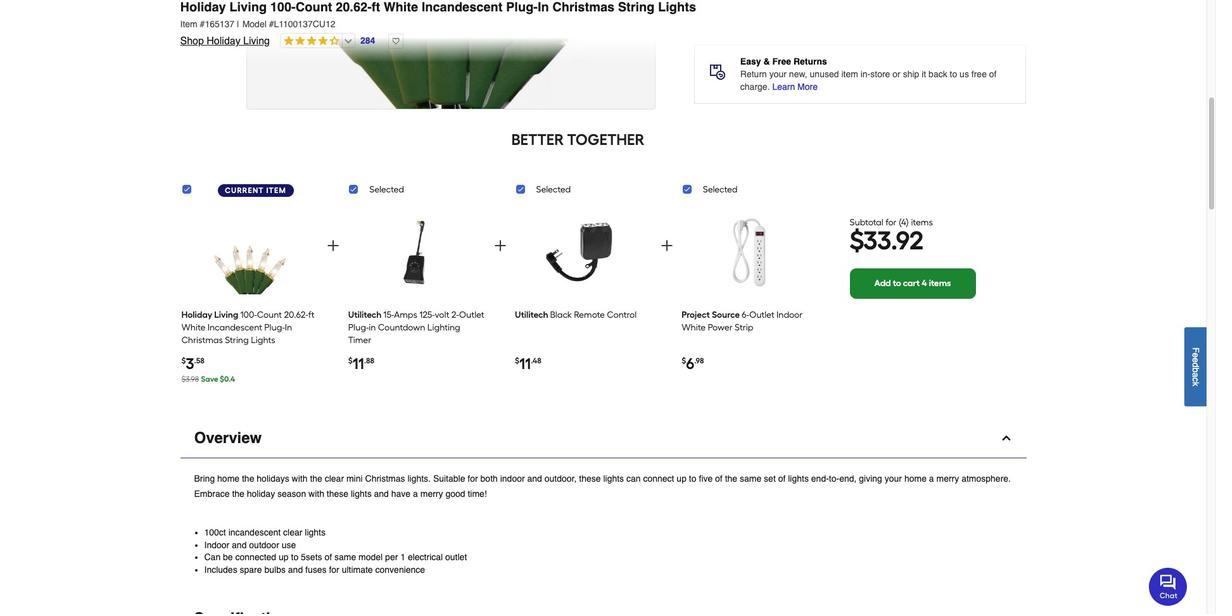 Task type: locate. For each thing, give the bounding box(es) containing it.
1 e from the top
[[1191, 353, 1201, 358]]

amps
[[394, 310, 417, 320]]

100- up l1100137cu12
[[270, 0, 296, 15]]

l1100137cu12
[[274, 19, 335, 29]]

outlet right the volt
[[459, 310, 484, 320]]

2 selected from the left
[[536, 184, 571, 195]]

$ left (
[[850, 225, 864, 256]]

1 vertical spatial items
[[929, 278, 951, 289]]

1 vertical spatial your
[[885, 474, 902, 484]]

3 list item
[[181, 203, 319, 391]]

0 horizontal spatial your
[[769, 69, 787, 79]]

utilitech black remote control image
[[542, 207, 625, 300]]

string
[[618, 0, 655, 15], [225, 335, 249, 346]]

a
[[1191, 372, 1201, 377], [929, 474, 934, 484], [413, 489, 418, 499]]

0 vertical spatial christmas
[[553, 0, 614, 15]]

lights left can
[[603, 474, 624, 484]]

plus image for black remote control
[[659, 238, 675, 253]]

with right season
[[308, 489, 324, 499]]

0 horizontal spatial plug-
[[264, 322, 285, 333]]

0 horizontal spatial white
[[181, 322, 205, 333]]

plug- for selected
[[348, 322, 369, 333]]

1 vertical spatial merry
[[420, 489, 443, 499]]

connect
[[643, 474, 674, 484]]

your down free
[[769, 69, 787, 79]]

selected for $ 11 .88
[[369, 184, 404, 195]]

white down the holiday living on the bottom
[[181, 322, 205, 333]]

together
[[567, 130, 645, 149]]

6-
[[742, 310, 749, 320]]

selected for $ 11 .48
[[536, 184, 571, 195]]

0 vertical spatial for
[[886, 217, 897, 228]]

string inside '100-count 20.62-ft white incandescent plug-in christmas string lights'
[[225, 335, 249, 346]]

same inside bring home the holidays with the clear mini christmas lights. suitable for both indoor and outdoor, these lights can connect up to five of the same set of lights end-to-end, giving your home a merry atmosphere. embrace the holiday season with these lights and have a merry good time!
[[740, 474, 761, 484]]

holiday down 165137
[[207, 35, 240, 47]]

merry down lights.
[[420, 489, 443, 499]]

1 horizontal spatial outlet
[[749, 310, 774, 320]]

2 utilitech from the left
[[515, 310, 548, 320]]

items inside the subtotal for ( 4 ) items $ 33 .92
[[911, 217, 933, 228]]

0 horizontal spatial string
[[225, 335, 249, 346]]

incandescent
[[422, 0, 503, 15], [208, 322, 262, 333]]

to down "use" at the left of the page
[[291, 552, 298, 563]]

$3.98 save $ 0.4
[[181, 375, 235, 384]]

add to cart 4 items
[[874, 278, 951, 289]]

1 horizontal spatial merry
[[936, 474, 959, 484]]

1 horizontal spatial lights
[[658, 0, 696, 15]]

1 horizontal spatial string
[[618, 0, 655, 15]]

1 horizontal spatial ft
[[372, 0, 380, 15]]

home right giving
[[904, 474, 927, 484]]

count right the holiday living on the bottom
[[257, 310, 282, 320]]

$ left .98 at the right of the page
[[682, 357, 686, 365]]

20.62- inside holiday living 100-count 20.62-ft white incandescent plug-in christmas string lights item # 165137 | model # l1100137cu12
[[336, 0, 372, 15]]

christmas inside bring home the holidays with the clear mini christmas lights. suitable for both indoor and outdoor, these lights can connect up to five of the same set of lights end-to-end, giving your home a merry atmosphere. embrace the holiday season with these lights and have a merry good time!
[[365, 474, 405, 484]]

0 horizontal spatial utilitech
[[348, 310, 381, 320]]

1 utilitech from the left
[[348, 310, 381, 320]]

11
[[353, 355, 364, 373], [519, 355, 531, 373]]

utilitech
[[348, 310, 381, 320], [515, 310, 548, 320]]

new,
[[789, 69, 807, 79]]

both
[[480, 474, 498, 484]]

string down the holiday living on the bottom
[[225, 335, 249, 346]]

christmas inside holiday living 100-count 20.62-ft white incandescent plug-in christmas string lights item # 165137 | model # l1100137cu12
[[553, 0, 614, 15]]

end-
[[811, 474, 829, 484]]

1 horizontal spatial 11 list item
[[515, 203, 652, 391]]

2 plus image from the left
[[659, 238, 675, 253]]

1 horizontal spatial your
[[885, 474, 902, 484]]

of
[[989, 69, 997, 79], [715, 474, 723, 484], [778, 474, 786, 484], [325, 552, 332, 563]]

(
[[899, 217, 901, 228]]

0 vertical spatial items
[[911, 217, 933, 228]]

0 horizontal spatial incandescent
[[208, 322, 262, 333]]

$ left .88
[[348, 357, 353, 365]]

2 outlet from the left
[[749, 310, 774, 320]]

0 vertical spatial your
[[769, 69, 787, 79]]

1 horizontal spatial incandescent
[[422, 0, 503, 15]]

string up item number 1 6 5 1 3 7 and model number l 1 1 0 0 1 3 7 c u 1 2 element
[[618, 0, 655, 15]]

home
[[217, 474, 239, 484], [904, 474, 927, 484]]

2 home from the left
[[904, 474, 927, 484]]

for up the time!
[[468, 474, 478, 484]]

0 horizontal spatial with
[[292, 474, 308, 484]]

your inside easy & free returns return your new, unused item in-store or ship it back to us free of charge.
[[769, 69, 787, 79]]

2 horizontal spatial christmas
[[553, 0, 614, 15]]

0 horizontal spatial count
[[257, 310, 282, 320]]

1 horizontal spatial plus image
[[659, 238, 675, 253]]

0 vertical spatial a
[[1191, 372, 1201, 377]]

home up embrace
[[217, 474, 239, 484]]

holiday inside 3 list item
[[181, 310, 212, 320]]

power
[[708, 322, 733, 333]]

$ for $ 6 .98
[[682, 357, 686, 365]]

0 horizontal spatial these
[[327, 489, 348, 499]]

$ for $ 11 .48
[[515, 357, 519, 365]]

1 horizontal spatial for
[[468, 474, 478, 484]]

0 horizontal spatial in
[[285, 322, 292, 333]]

1 horizontal spatial a
[[929, 474, 934, 484]]

subtotal
[[850, 217, 883, 228]]

lights down mini
[[351, 489, 372, 499]]

0 vertical spatial in
[[538, 0, 549, 15]]

lights inside '100-count 20.62-ft white incandescent plug-in christmas string lights'
[[251, 335, 275, 346]]

2 vertical spatial living
[[214, 310, 238, 320]]

items right "cart"
[[929, 278, 951, 289]]

outlet
[[459, 310, 484, 320], [749, 310, 774, 320]]

better together heading
[[180, 130, 976, 150]]

plug- inside '100-count 20.62-ft white incandescent plug-in christmas string lights'
[[264, 322, 285, 333]]

christmas up item number 1 6 5 1 3 7 and model number l 1 1 0 0 1 3 7 c u 1 2 element
[[553, 0, 614, 15]]

with up season
[[292, 474, 308, 484]]

lights inside holiday living 100-count 20.62-ft white incandescent plug-in christmas string lights item # 165137 | model # l1100137cu12
[[658, 0, 696, 15]]

holiday up item
[[180, 0, 226, 15]]

.58
[[194, 357, 204, 365]]

and up the be
[[232, 540, 247, 550]]

$ inside $ 11 .48
[[515, 357, 519, 365]]

free
[[772, 56, 791, 66]]

&
[[763, 56, 770, 66]]

0 vertical spatial up
[[677, 474, 687, 484]]

$ inside $ 6 .98
[[682, 357, 686, 365]]

$ left .48
[[515, 357, 519, 365]]

plug-
[[506, 0, 538, 15], [264, 322, 285, 333], [348, 322, 369, 333]]

holiday
[[247, 489, 275, 499]]

count inside holiday living 100-count 20.62-ft white incandescent plug-in christmas string lights item # 165137 | model # l1100137cu12
[[296, 0, 332, 15]]

0 horizontal spatial selected
[[369, 184, 404, 195]]

white up heart outline icon
[[384, 0, 418, 15]]

these right outdoor,
[[579, 474, 601, 484]]

control
[[607, 310, 637, 320]]

0 horizontal spatial clear
[[283, 528, 302, 538]]

your
[[769, 69, 787, 79], [885, 474, 902, 484]]

same left set
[[740, 474, 761, 484]]

save
[[201, 375, 218, 384]]

c
[[1191, 377, 1201, 382]]

for right fuses
[[329, 565, 339, 575]]

2 horizontal spatial a
[[1191, 372, 1201, 377]]

to left five
[[689, 474, 696, 484]]

1 vertical spatial these
[[327, 489, 348, 499]]

christmas up have
[[365, 474, 405, 484]]

3 selected from the left
[[703, 184, 738, 195]]

living for holiday living
[[214, 310, 238, 320]]

incandescent inside '100-count 20.62-ft white incandescent plug-in christmas string lights'
[[208, 322, 262, 333]]

of inside easy & free returns return your new, unused item in-store or ship it back to us free of charge.
[[989, 69, 997, 79]]

0 horizontal spatial 11 list item
[[348, 203, 485, 391]]

holiday living  #l1100137cu12 image
[[247, 0, 655, 109]]

1 horizontal spatial white
[[384, 0, 418, 15]]

4 for add to cart 4 items
[[922, 278, 927, 289]]

1 vertical spatial holiday
[[207, 35, 240, 47]]

and right indoor
[[527, 474, 542, 484]]

100- right the holiday living on the bottom
[[240, 310, 257, 320]]

1 vertical spatial 20.62-
[[284, 310, 308, 320]]

up down "use" at the left of the page
[[279, 552, 289, 563]]

0 vertical spatial holiday
[[180, 0, 226, 15]]

timer
[[348, 335, 371, 346]]

holiday inside holiday living 100-count 20.62-ft white incandescent plug-in christmas string lights item # 165137 | model # l1100137cu12
[[180, 0, 226, 15]]

christmas for 100-count 20.62-ft white incandescent plug-in christmas string lights
[[181, 335, 223, 346]]

1 vertical spatial same
[[334, 552, 356, 563]]

outlet inside 6-outlet indoor white power strip
[[749, 310, 774, 320]]

0 vertical spatial string
[[618, 0, 655, 15]]

1 horizontal spatial 20.62-
[[336, 0, 372, 15]]

ultimate
[[342, 565, 373, 575]]

plus image for 100-count 20.62-ft white incandescent plug-in christmas string lights
[[326, 238, 341, 253]]

1 horizontal spatial utilitech
[[515, 310, 548, 320]]

plus image
[[326, 238, 341, 253], [659, 238, 675, 253]]

utilitech for utilitech
[[348, 310, 381, 320]]

1 horizontal spatial plug-
[[348, 322, 369, 333]]

giving
[[859, 474, 882, 484]]

clear up "use" at the left of the page
[[283, 528, 302, 538]]

same up ultimate
[[334, 552, 356, 563]]

utilitech left the black
[[515, 310, 548, 320]]

1 vertical spatial 100-
[[240, 310, 257, 320]]

1 home from the left
[[217, 474, 239, 484]]

1 horizontal spatial 4
[[922, 278, 927, 289]]

100ct incandescent clear lights indoor and outdoor use can be connected up to 5sets of same model per 1 electrical outlet includes spare bulbs and fuses for ultimate convenience
[[204, 528, 467, 575]]

return
[[740, 69, 767, 79]]

incandescent inside holiday living 100-count 20.62-ft white incandescent plug-in christmas string lights item # 165137 | model # l1100137cu12
[[422, 0, 503, 15]]

0 vertical spatial count
[[296, 0, 332, 15]]

15-
[[383, 310, 394, 320]]

0 vertical spatial indoor
[[777, 310, 803, 320]]

in inside holiday living 100-count 20.62-ft white incandescent plug-in christmas string lights item # 165137 | model # l1100137cu12
[[538, 0, 549, 15]]

lights up 5sets
[[305, 528, 326, 538]]

0 horizontal spatial 4
[[901, 217, 906, 228]]

.98
[[694, 357, 704, 365]]

count
[[296, 0, 332, 15], [257, 310, 282, 320]]

#
[[200, 19, 205, 29], [269, 19, 274, 29]]

for left (
[[886, 217, 897, 228]]

0 horizontal spatial lights
[[251, 335, 275, 346]]

0 horizontal spatial 100-
[[240, 310, 257, 320]]

includes
[[204, 565, 237, 575]]

can
[[204, 552, 221, 563]]

1 11 from the left
[[353, 355, 364, 373]]

0 horizontal spatial for
[[329, 565, 339, 575]]

1 vertical spatial count
[[257, 310, 282, 320]]

indoor down 100ct
[[204, 540, 229, 550]]

incandescent
[[228, 528, 281, 538]]

remote
[[574, 310, 605, 320]]

$ inside '$ 3 .58'
[[181, 357, 186, 365]]

for inside the subtotal for ( 4 ) items $ 33 .92
[[886, 217, 897, 228]]

up inside 100ct incandescent clear lights indoor and outdoor use can be connected up to 5sets of same model per 1 electrical outlet includes spare bulbs and fuses for ultimate convenience
[[279, 552, 289, 563]]

christmas up .58
[[181, 335, 223, 346]]

4 inside the subtotal for ( 4 ) items $ 33 .92
[[901, 217, 906, 228]]

1 outlet from the left
[[459, 310, 484, 320]]

clear left mini
[[325, 474, 344, 484]]

e up "d"
[[1191, 353, 1201, 358]]

2 horizontal spatial plug-
[[506, 0, 538, 15]]

1 horizontal spatial christmas
[[365, 474, 405, 484]]

count inside '100-count 20.62-ft white incandescent plug-in christmas string lights'
[[257, 310, 282, 320]]

1 horizontal spatial home
[[904, 474, 927, 484]]

and
[[527, 474, 542, 484], [374, 489, 389, 499], [232, 540, 247, 550], [288, 565, 303, 575]]

a up k
[[1191, 372, 1201, 377]]

living inside 3 list item
[[214, 310, 238, 320]]

have
[[391, 489, 411, 499]]

us
[[960, 69, 969, 79]]

white down project
[[682, 322, 706, 333]]

1 horizontal spatial these
[[579, 474, 601, 484]]

e
[[1191, 353, 1201, 358], [1191, 358, 1201, 363]]

1 plus image from the left
[[326, 238, 341, 253]]

1 horizontal spatial 100-
[[270, 0, 296, 15]]

0 horizontal spatial same
[[334, 552, 356, 563]]

these down mini
[[327, 489, 348, 499]]

0 horizontal spatial indoor
[[204, 540, 229, 550]]

your inside bring home the holidays with the clear mini christmas lights. suitable for both indoor and outdoor, these lights can connect up to five of the same set of lights end-to-end, giving your home a merry atmosphere. embrace the holiday season with these lights and have a merry good time!
[[885, 474, 902, 484]]

in inside '100-count 20.62-ft white incandescent plug-in christmas string lights'
[[285, 322, 292, 333]]

indoor right 6- at the right bottom
[[777, 310, 803, 320]]

1 horizontal spatial with
[[308, 489, 324, 499]]

holiday up .58
[[181, 310, 212, 320]]

the
[[242, 474, 254, 484], [310, 474, 322, 484], [725, 474, 737, 484], [232, 489, 244, 499]]

to inside 100ct incandescent clear lights indoor and outdoor use can be connected up to 5sets of same model per 1 electrical outlet includes spare bulbs and fuses for ultimate convenience
[[291, 552, 298, 563]]

1 vertical spatial clear
[[283, 528, 302, 538]]

1 vertical spatial indoor
[[204, 540, 229, 550]]

1 vertical spatial a
[[929, 474, 934, 484]]

1 horizontal spatial #
[[269, 19, 274, 29]]

merry
[[936, 474, 959, 484], [420, 489, 443, 499]]

1 horizontal spatial indoor
[[777, 310, 803, 320]]

.92
[[891, 225, 924, 256]]

1 selected from the left
[[369, 184, 404, 195]]

0 vertical spatial clear
[[325, 474, 344, 484]]

1 vertical spatial in
[[285, 322, 292, 333]]

d
[[1191, 363, 1201, 367]]

project
[[682, 310, 710, 320]]

outlet up strip
[[749, 310, 774, 320]]

of right five
[[715, 474, 723, 484]]

of right 5sets
[[325, 552, 332, 563]]

1 vertical spatial incandescent
[[208, 322, 262, 333]]

christmas for bring home the holidays with the clear mini christmas lights. suitable for both indoor and outdoor, these lights can connect up to five of the same set of lights end-to-end, giving your home a merry atmosphere. embrace the holiday season with these lights and have a merry good time!
[[365, 474, 405, 484]]

plug- inside 15-amps 125-volt 2-outlet plug-in countdown lighting timer
[[348, 322, 369, 333]]

6-outlet indoor white power strip
[[682, 310, 803, 333]]

.88
[[364, 357, 374, 365]]

a right have
[[413, 489, 418, 499]]

1 vertical spatial string
[[225, 335, 249, 346]]

plug- for current item
[[264, 322, 285, 333]]

0 horizontal spatial 11
[[353, 355, 364, 373]]

model
[[359, 552, 383, 563]]

f e e d b a c k button
[[1184, 327, 1207, 406]]

in
[[369, 322, 376, 333]]

4 right "cart"
[[922, 278, 927, 289]]

0 horizontal spatial plus image
[[326, 238, 341, 253]]

items right )
[[911, 217, 933, 228]]

better together
[[511, 130, 645, 149]]

0 vertical spatial merry
[[936, 474, 959, 484]]

0 vertical spatial 20.62-
[[336, 0, 372, 15]]

utilitech up in
[[348, 310, 381, 320]]

0 horizontal spatial christmas
[[181, 335, 223, 346]]

11 list item
[[348, 203, 485, 391], [515, 203, 652, 391]]

merry left atmosphere. at the bottom right of the page
[[936, 474, 959, 484]]

4 right 33
[[901, 217, 906, 228]]

1 vertical spatial up
[[279, 552, 289, 563]]

4.4 stars image
[[281, 35, 339, 48]]

ft inside '100-count 20.62-ft white incandescent plug-in christmas string lights'
[[308, 310, 314, 320]]

count up l1100137cu12
[[296, 0, 332, 15]]

easy
[[740, 56, 761, 66]]

bring home the holidays with the clear mini christmas lights. suitable for both indoor and outdoor, these lights can connect up to five of the same set of lights end-to-end, giving your home a merry atmosphere. embrace the holiday season with these lights and have a merry good time!
[[194, 474, 1011, 499]]

a left atmosphere. at the bottom right of the page
[[929, 474, 934, 484]]

2 horizontal spatial selected
[[703, 184, 738, 195]]

for inside 100ct incandescent clear lights indoor and outdoor use can be connected up to 5sets of same model per 1 electrical outlet includes spare bulbs and fuses for ultimate convenience
[[329, 565, 339, 575]]

# right item
[[200, 19, 205, 29]]

1 horizontal spatial selected
[[536, 184, 571, 195]]

project source
[[682, 310, 740, 320]]

1 horizontal spatial same
[[740, 474, 761, 484]]

1 vertical spatial ft
[[308, 310, 314, 320]]

2 11 from the left
[[519, 355, 531, 373]]

your right giving
[[885, 474, 902, 484]]

or
[[893, 69, 901, 79]]

per
[[385, 552, 398, 563]]

1 vertical spatial for
[[468, 474, 478, 484]]

0 vertical spatial 100-
[[270, 0, 296, 15]]

2 horizontal spatial white
[[682, 322, 706, 333]]

of right free
[[989, 69, 997, 79]]

indoor inside 100ct incandescent clear lights indoor and outdoor use can be connected up to 5sets of same model per 1 electrical outlet includes spare bulbs and fuses for ultimate convenience
[[204, 540, 229, 550]]

2 vertical spatial christmas
[[365, 474, 405, 484]]

1 vertical spatial living
[[243, 35, 270, 47]]

# right model
[[269, 19, 274, 29]]

lights left end-
[[788, 474, 809, 484]]

christmas inside '100-count 20.62-ft white incandescent plug-in christmas string lights'
[[181, 335, 223, 346]]

$ left .58
[[181, 357, 186, 365]]

living inside holiday living 100-count 20.62-ft white incandescent plug-in christmas string lights item # 165137 | model # l1100137cu12
[[229, 0, 267, 15]]

2 vertical spatial for
[[329, 565, 339, 575]]

0 vertical spatial living
[[229, 0, 267, 15]]

e up b
[[1191, 358, 1201, 363]]

to
[[950, 69, 957, 79], [893, 278, 901, 289], [689, 474, 696, 484], [291, 552, 298, 563]]

the left mini
[[310, 474, 322, 484]]

1 vertical spatial lights
[[251, 335, 275, 346]]

0 vertical spatial ft
[[372, 0, 380, 15]]

1 horizontal spatial count
[[296, 0, 332, 15]]

learn more link
[[772, 80, 818, 93]]

holiday living 100-count 20.62-ft white incandescent plug-in christmas string lights item # 165137 | model # l1100137cu12
[[180, 0, 696, 29]]

0 horizontal spatial home
[[217, 474, 239, 484]]

to left the us
[[950, 69, 957, 79]]

lights inside 100ct incandescent clear lights indoor and outdoor use can be connected up to 5sets of same model per 1 electrical outlet includes spare bulbs and fuses for ultimate convenience
[[305, 528, 326, 538]]

11 for $ 11 .48
[[519, 355, 531, 373]]

0 vertical spatial incandescent
[[422, 0, 503, 15]]

f e e d b a c k
[[1191, 347, 1201, 386]]

$ inside "$ 11 .88"
[[348, 357, 353, 365]]

20.62-
[[336, 0, 372, 15], [284, 310, 308, 320]]

for
[[886, 217, 897, 228], [468, 474, 478, 484], [329, 565, 339, 575]]

2 horizontal spatial for
[[886, 217, 897, 228]]

up right connect
[[677, 474, 687, 484]]

1 horizontal spatial 11
[[519, 355, 531, 373]]



Task type: vqa. For each thing, say whether or not it's contained in the screenshot.
Lights in the 100-Count 20.62-ft White Incandescent Plug-In Christmas String Lights
yes



Task type: describe. For each thing, give the bounding box(es) containing it.
.48
[[531, 357, 541, 365]]

6 list item
[[682, 203, 819, 391]]

charge.
[[740, 82, 770, 92]]

source
[[712, 310, 740, 320]]

holiday for holiday living
[[181, 310, 212, 320]]

0 horizontal spatial merry
[[420, 489, 443, 499]]

heart outline image
[[388, 34, 404, 49]]

current
[[225, 186, 264, 195]]

utilitech for utilitech black remote control
[[515, 310, 548, 320]]

item number 1 6 5 1 3 7 and model number l 1 1 0 0 1 3 7 c u 1 2 element
[[180, 18, 1026, 30]]

black
[[550, 310, 572, 320]]

$ for $ 11 .88
[[348, 357, 353, 365]]

outlet inside 15-amps 125-volt 2-outlet plug-in countdown lighting timer
[[459, 310, 484, 320]]

set
[[764, 474, 776, 484]]

a inside button
[[1191, 372, 1201, 377]]

11 for $ 11 .88
[[353, 355, 364, 373]]

and left have
[[374, 489, 389, 499]]

ft inside holiday living 100-count 20.62-ft white incandescent plug-in christmas string lights item # 165137 | model # l1100137cu12
[[372, 0, 380, 15]]

model
[[242, 19, 267, 29]]

current item
[[225, 186, 286, 195]]

up inside bring home the holidays with the clear mini christmas lights. suitable for both indoor and outdoor, these lights can connect up to five of the same set of lights end-to-end, giving your home a merry atmosphere. embrace the holiday season with these lights and have a merry good time!
[[677, 474, 687, 484]]

returns
[[794, 56, 827, 66]]

to inside easy & free returns return your new, unused item in-store or ship it back to us free of charge.
[[950, 69, 957, 79]]

clear inside bring home the holidays with the clear mini christmas lights. suitable for both indoor and outdoor, these lights can connect up to five of the same set of lights end-to-end, giving your home a merry atmosphere. embrace the holiday season with these lights and have a merry good time!
[[325, 474, 344, 484]]

indoor
[[500, 474, 525, 484]]

learn
[[772, 82, 795, 92]]

cart
[[903, 278, 920, 289]]

shop
[[180, 35, 204, 47]]

it
[[922, 69, 926, 79]]

100- inside holiday living 100-count 20.62-ft white incandescent plug-in christmas string lights item # 165137 | model # l1100137cu12
[[270, 0, 296, 15]]

add to cart 4 items link
[[850, 268, 976, 299]]

store
[[870, 69, 890, 79]]

5sets
[[301, 552, 322, 563]]

|
[[237, 19, 239, 29]]

165137
[[205, 19, 234, 29]]

lights.
[[408, 474, 431, 484]]

0 vertical spatial with
[[292, 474, 308, 484]]

$ right save
[[220, 375, 224, 384]]

selected for $ 6 .98
[[703, 184, 738, 195]]

strip
[[735, 322, 753, 333]]

shop holiday living
[[180, 35, 270, 47]]

be
[[223, 552, 233, 563]]

3
[[186, 355, 194, 373]]

chevron up image
[[1000, 432, 1012, 445]]

holiday living 100-count 20.62-ft white incandescent plug-in christmas string lights image
[[209, 207, 291, 300]]

)
[[906, 217, 909, 228]]

Stepper number input field with increment and decrement buttons number field
[[728, 0, 764, 32]]

outdoor,
[[545, 474, 577, 484]]

white inside holiday living 100-count 20.62-ft white incandescent plug-in christmas string lights item # 165137 | model # l1100137cu12
[[384, 0, 418, 15]]

the left holiday
[[232, 489, 244, 499]]

can
[[626, 474, 641, 484]]

4 for subtotal for ( 4 ) items $ 33 .92
[[901, 217, 906, 228]]

$ 11 .48
[[515, 355, 541, 373]]

suitable
[[433, 474, 465, 484]]

$ inside the subtotal for ( 4 ) items $ 33 .92
[[850, 225, 864, 256]]

countdown
[[378, 322, 425, 333]]

284
[[360, 35, 375, 45]]

item
[[180, 19, 197, 29]]

ship
[[903, 69, 919, 79]]

holiday living
[[181, 310, 238, 320]]

embrace
[[194, 489, 230, 499]]

holiday for holiday living 100-count 20.62-ft white incandescent plug-in christmas string lights item # 165137 | model # l1100137cu12
[[180, 0, 226, 15]]

1 vertical spatial with
[[308, 489, 324, 499]]

the right five
[[725, 474, 737, 484]]

fuses
[[305, 565, 327, 575]]

plug- inside holiday living 100-count 20.62-ft white incandescent plug-in christmas string lights item # 165137 | model # l1100137cu12
[[506, 0, 538, 15]]

of right set
[[778, 474, 786, 484]]

1 # from the left
[[200, 19, 205, 29]]

learn more
[[772, 82, 818, 92]]

living for holiday living 100-count 20.62-ft white incandescent plug-in christmas string lights item # 165137 | model # l1100137cu12
[[229, 0, 267, 15]]

spare
[[240, 565, 262, 575]]

2 # from the left
[[269, 19, 274, 29]]

item
[[266, 186, 286, 195]]

clear inside 100ct incandescent clear lights indoor and outdoor use can be connected up to 5sets of same model per 1 electrical outlet includes spare bulbs and fuses for ultimate convenience
[[283, 528, 302, 538]]

$ for $ 3 .58
[[181, 357, 186, 365]]

holidays
[[257, 474, 289, 484]]

100ct
[[204, 528, 226, 538]]

white inside '100-count 20.62-ft white incandescent plug-in christmas string lights'
[[181, 322, 205, 333]]

same inside 100ct incandescent clear lights indoor and outdoor use can be connected up to 5sets of same model per 1 electrical outlet includes spare bulbs and fuses for ultimate convenience
[[334, 552, 356, 563]]

plus image
[[493, 238, 508, 253]]

overview button
[[180, 419, 1026, 459]]

0 vertical spatial these
[[579, 474, 601, 484]]

convenience
[[375, 565, 425, 575]]

b
[[1191, 367, 1201, 372]]

atmosphere.
[[962, 474, 1011, 484]]

utilitech black remote control
[[515, 310, 637, 320]]

33
[[864, 225, 891, 256]]

2 e from the top
[[1191, 358, 1201, 363]]

time!
[[468, 489, 487, 499]]

2-
[[451, 310, 459, 320]]

string inside holiday living 100-count 20.62-ft white incandescent plug-in christmas string lights item # 165137 | model # l1100137cu12
[[618, 0, 655, 15]]

electrical
[[408, 552, 443, 563]]

100- inside '100-count 20.62-ft white incandescent plug-in christmas string lights'
[[240, 310, 257, 320]]

20.62- inside '100-count 20.62-ft white incandescent plug-in christmas string lights'
[[284, 310, 308, 320]]

back
[[929, 69, 947, 79]]

bulbs
[[264, 565, 286, 575]]

bring
[[194, 474, 215, 484]]

100-count 20.62-ft white incandescent plug-in christmas string lights
[[181, 310, 314, 346]]

free
[[971, 69, 987, 79]]

item
[[841, 69, 858, 79]]

$ 11 .88
[[348, 355, 374, 373]]

five
[[699, 474, 713, 484]]

connected
[[235, 552, 276, 563]]

more
[[798, 82, 818, 92]]

unused
[[810, 69, 839, 79]]

white inside 6-outlet indoor white power strip
[[682, 322, 706, 333]]

utilitech 15-amps 125-volt 2-outlet plug-in countdown lighting timer image
[[376, 207, 458, 300]]

to right add
[[893, 278, 901, 289]]

project source 6-outlet indoor white power strip image
[[709, 207, 791, 300]]

of inside 100ct incandescent clear lights indoor and outdoor use can be connected up to 5sets of same model per 1 electrical outlet includes spare bulbs and fuses for ultimate convenience
[[325, 552, 332, 563]]

for inside bring home the holidays with the clear mini christmas lights. suitable for both indoor and outdoor, these lights can connect up to five of the same set of lights end-to-end, giving your home a merry atmosphere. embrace the holiday season with these lights and have a merry good time!
[[468, 474, 478, 484]]

1 11 list item from the left
[[348, 203, 485, 391]]

good
[[446, 489, 465, 499]]

to inside bring home the holidays with the clear mini christmas lights. suitable for both indoor and outdoor, these lights can connect up to five of the same set of lights end-to-end, giving your home a merry atmosphere. embrace the holiday season with these lights and have a merry good time!
[[689, 474, 696, 484]]

subtotal for ( 4 ) items $ 33 .92
[[850, 217, 933, 256]]

1
[[400, 552, 405, 563]]

125-
[[419, 310, 435, 320]]

6
[[686, 355, 694, 373]]

0.4
[[224, 375, 235, 384]]

chat invite button image
[[1149, 568, 1188, 606]]

0 horizontal spatial a
[[413, 489, 418, 499]]

to-
[[829, 474, 839, 484]]

$ 3 .58
[[181, 355, 204, 373]]

indoor inside 6-outlet indoor white power strip
[[777, 310, 803, 320]]

2 11 list item from the left
[[515, 203, 652, 391]]

end,
[[839, 474, 857, 484]]

and down 5sets
[[288, 565, 303, 575]]

the up holiday
[[242, 474, 254, 484]]



